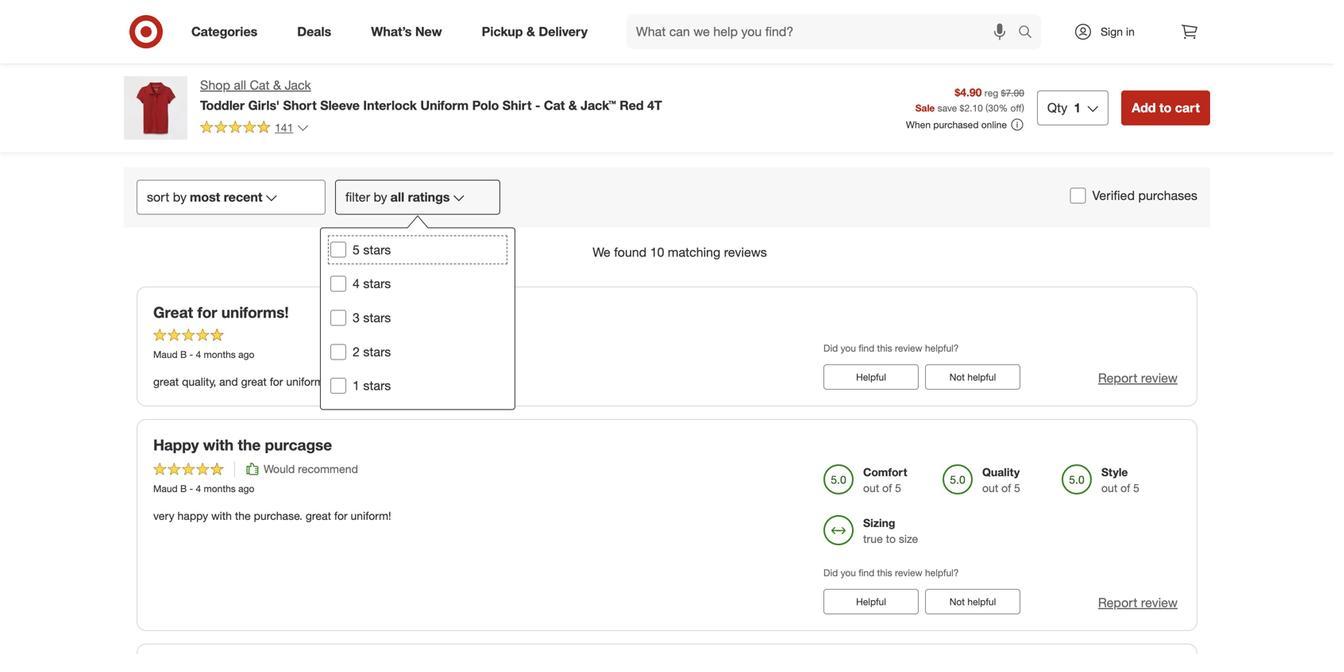 Task type: locate. For each thing, give the bounding box(es) containing it.
ago
[[238, 349, 254, 361], [238, 483, 254, 495]]

report
[[1098, 371, 1138, 386], [1098, 595, 1138, 611]]

0 horizontal spatial cat
[[250, 77, 270, 93]]

b for happy
[[180, 483, 187, 495]]

helpful? for not helpful button corresponding to 1st helpful "button" from the bottom of the page
[[925, 567, 959, 579]]

1 vertical spatial did you find this review helpful?
[[824, 567, 959, 579]]

2 maud b - 4 months ago from the top
[[153, 483, 254, 495]]

1 helpful from the top
[[856, 371, 886, 383]]

material button
[[706, 57, 778, 92]]

the left purcagse
[[238, 436, 261, 454]]

1 vertical spatial helpful button
[[824, 589, 919, 615]]

of inside style out of 5
[[1121, 481, 1130, 495]]

stars down 5 stars
[[363, 276, 391, 292]]

2 helpful from the top
[[968, 596, 996, 608]]

0 vertical spatial all
[[234, 77, 246, 93]]

0 vertical spatial report review
[[1098, 371, 1178, 386]]

1 not helpful button from the top
[[925, 365, 1021, 390]]

2 horizontal spatial of
[[1121, 481, 1130, 495]]

0 vertical spatial 1
[[1074, 100, 1081, 116]]

months up and
[[204, 349, 236, 361]]

1 of from the left
[[883, 481, 892, 495]]

great quality, and great for uniforms.
[[153, 375, 332, 389]]

1 right qty
[[1074, 100, 1081, 116]]

out down quality
[[983, 481, 999, 495]]

0 horizontal spatial 1
[[353, 378, 360, 394]]

out for comfort out of 5
[[863, 481, 879, 495]]

stars right 3
[[363, 310, 391, 326]]

2 horizontal spatial out
[[1102, 481, 1118, 495]]

2 maud from the top
[[153, 483, 178, 495]]

0 horizontal spatial out
[[863, 481, 879, 495]]

2 helpful from the top
[[856, 596, 886, 608]]

1 report review from the top
[[1098, 371, 1178, 386]]

2 did you find this review helpful? from the top
[[824, 567, 959, 579]]

(
[[986, 102, 988, 114]]

1 vertical spatial report
[[1098, 595, 1138, 611]]

0 vertical spatial not helpful
[[950, 371, 996, 383]]

maud up the very
[[153, 483, 178, 495]]

stars down 2 stars at the left bottom of page
[[363, 378, 391, 394]]

of down quality
[[1002, 481, 1011, 495]]

maud down great
[[153, 349, 178, 361]]

of inside quality out of 5
[[1002, 481, 1011, 495]]

maud for great
[[153, 349, 178, 361]]

recent
[[224, 189, 262, 205]]

0 vertical spatial helpful button
[[824, 365, 919, 390]]

0 horizontal spatial for
[[197, 304, 217, 322]]

stars
[[363, 242, 391, 258], [363, 276, 391, 292], [363, 310, 391, 326], [363, 344, 391, 360], [363, 378, 391, 394]]

1 vertical spatial did
[[824, 567, 838, 579]]

0 vertical spatial helpful
[[968, 371, 996, 383]]

- up quality,
[[189, 349, 193, 361]]

2 out from the left
[[983, 481, 999, 495]]

1 did you find this review helpful? from the top
[[824, 342, 959, 354]]

for left "uniform!"
[[334, 509, 348, 523]]

you for second helpful "button" from the bottom of the page
[[841, 342, 856, 354]]

for
[[197, 304, 217, 322], [270, 375, 283, 389], [334, 509, 348, 523]]

not helpful
[[950, 371, 996, 383], [950, 596, 996, 608]]

1 vertical spatial 4
[[196, 349, 201, 361]]

2 stars checkbox
[[330, 344, 346, 360]]

1 vertical spatial b
[[180, 483, 187, 495]]

0 vertical spatial report review button
[[1098, 369, 1178, 388]]

0 vertical spatial maud
[[153, 349, 178, 361]]

&
[[527, 24, 535, 39], [273, 77, 281, 93], [569, 98, 577, 113]]

style out of 5
[[1102, 465, 1140, 495]]

b up happy
[[180, 483, 187, 495]]

2 did from the top
[[824, 567, 838, 579]]

1
[[1074, 100, 1081, 116], [353, 378, 360, 394]]

pickup
[[482, 24, 523, 39]]

& left jack in the left top of the page
[[273, 77, 281, 93]]

0 vertical spatial helpful?
[[925, 342, 959, 354]]

all
[[234, 77, 246, 93], [391, 189, 404, 205]]

2 find from the top
[[859, 567, 875, 579]]

1 b from the top
[[180, 349, 187, 361]]

1 stars from the top
[[363, 242, 391, 258]]

for right great
[[197, 304, 217, 322]]

1 vertical spatial &
[[273, 77, 281, 93]]

1 horizontal spatial 1
[[1074, 100, 1081, 116]]

when
[[906, 119, 931, 131]]

2 not helpful button from the top
[[925, 589, 1021, 615]]

3 stars from the top
[[363, 310, 391, 326]]

out down style
[[1102, 481, 1118, 495]]

2 of from the left
[[1002, 481, 1011, 495]]

1 vertical spatial helpful?
[[925, 567, 959, 579]]

months up happy
[[204, 483, 236, 495]]

verified purchases
[[1093, 188, 1198, 203]]

1 vertical spatial to
[[1160, 100, 1172, 116]]

0 vertical spatial ago
[[238, 349, 254, 361]]

report review button
[[1098, 369, 1178, 388], [1098, 594, 1178, 612]]

1 horizontal spatial all
[[391, 189, 404, 205]]

to inside add to cart button
[[1160, 100, 1172, 116]]

4 up quality,
[[196, 349, 201, 361]]

you
[[841, 342, 856, 354], [841, 567, 856, 579]]

0 vertical spatial months
[[204, 349, 236, 361]]

out
[[863, 481, 879, 495], [983, 481, 999, 495], [1102, 481, 1118, 495]]

helpful for second helpful "button" from the bottom of the page
[[968, 371, 996, 383]]

style
[[882, 68, 907, 82]]

maud b - 4 months ago
[[153, 349, 254, 361], [153, 483, 254, 495]]

pattern button
[[788, 57, 857, 92]]

not for 1st helpful "button" from the bottom of the page
[[950, 596, 965, 608]]

with
[[203, 436, 234, 454], [211, 509, 232, 523]]

0 vertical spatial with
[[203, 436, 234, 454]]

& right pickup
[[527, 24, 535, 39]]

for left the uniforms.
[[270, 375, 283, 389]]

1 vertical spatial not helpful button
[[925, 589, 1021, 615]]

1 helpful button from the top
[[824, 365, 919, 390]]

- inside shop all cat & jack toddler girls' short sleeve interlock uniform polo shirt - cat & jack™ red 4t
[[535, 98, 540, 113]]

b up quality,
[[180, 349, 187, 361]]

b
[[180, 349, 187, 361], [180, 483, 187, 495]]

2 stars from the top
[[363, 276, 391, 292]]

2 horizontal spatial to
[[1160, 100, 1172, 116]]

1 vertical spatial months
[[204, 483, 236, 495]]

what's new
[[371, 24, 442, 39]]

5 inside comfort out of 5
[[895, 481, 901, 495]]

red
[[620, 98, 644, 113]]

maud b - 4 months ago for for
[[153, 349, 254, 361]]

0 vertical spatial report
[[1098, 371, 1138, 386]]

out inside quality out of 5
[[983, 481, 999, 495]]

1 right 1 stars checkbox
[[353, 378, 360, 394]]

to left size
[[886, 532, 896, 546]]

1 vertical spatial report review
[[1098, 595, 1178, 611]]

0 vertical spatial did you find this review helpful?
[[824, 342, 959, 354]]

1 vertical spatial -
[[189, 349, 193, 361]]

& left jack™
[[569, 98, 577, 113]]

3 out from the left
[[1102, 481, 1118, 495]]

stars for 3 stars
[[363, 310, 391, 326]]

when purchased online
[[906, 119, 1007, 131]]

0 horizontal spatial to
[[719, 21, 734, 39]]

ago up very happy with the purchase. great for uniform!
[[238, 483, 254, 495]]

5 inside style out of 5
[[1134, 481, 1140, 495]]

polo
[[472, 98, 499, 113]]

-
[[535, 98, 540, 113], [189, 349, 193, 361], [189, 483, 193, 495]]

1 report from the top
[[1098, 371, 1138, 386]]

2 this from the top
[[877, 567, 893, 579]]

uniform!
[[351, 509, 391, 523]]

did for second helpful "button" from the bottom of the page
[[824, 342, 838, 354]]

by right filter at left top
[[374, 189, 387, 205]]

report review for second helpful "button" from the bottom of the page
[[1098, 371, 1178, 386]]

of
[[883, 481, 892, 495], [1002, 481, 1011, 495], [1121, 481, 1130, 495]]

0 vertical spatial not helpful button
[[925, 365, 1021, 390]]

to inside sizing true to size
[[886, 532, 896, 546]]

what's new link
[[358, 14, 462, 49]]

4 for uniforms!
[[196, 349, 201, 361]]

to
[[719, 21, 734, 39], [1160, 100, 1172, 116], [886, 532, 896, 546]]

jack™
[[581, 98, 616, 113]]

1 maud from the top
[[153, 349, 178, 361]]

stars for 5 stars
[[363, 242, 391, 258]]

1 not from the top
[[950, 371, 965, 383]]

1 vertical spatial not helpful
[[950, 596, 996, 608]]

pickup & delivery
[[482, 24, 588, 39]]

purcagse
[[265, 436, 332, 454]]

2 helpful? from the top
[[925, 567, 959, 579]]

1 vertical spatial helpful
[[968, 596, 996, 608]]

2 vertical spatial 4
[[196, 483, 201, 495]]

report review button for not helpful button corresponding to 1st helpful "button" from the bottom of the page
[[1098, 594, 1178, 612]]

sort
[[147, 189, 169, 205]]

save
[[938, 102, 957, 114]]

search
[[1011, 25, 1049, 41]]

1 vertical spatial this
[[877, 567, 893, 579]]

4 right 4 stars option
[[353, 276, 360, 292]]

2 vertical spatial for
[[334, 509, 348, 523]]

1 out from the left
[[863, 481, 879, 495]]

not helpful button
[[925, 365, 1021, 390], [925, 589, 1021, 615]]

out inside comfort out of 5
[[863, 481, 879, 495]]

cat up "girls'"
[[250, 77, 270, 93]]

0 vertical spatial -
[[535, 98, 540, 113]]

this
[[877, 342, 893, 354], [877, 567, 893, 579]]

1 vertical spatial ago
[[238, 483, 254, 495]]

1 vertical spatial not
[[950, 596, 965, 608]]

0 vertical spatial maud b - 4 months ago
[[153, 349, 254, 361]]

0 vertical spatial to
[[719, 21, 734, 39]]

helpful? for second helpful "button" from the bottom of the page's not helpful button
[[925, 342, 959, 354]]

great
[[153, 375, 179, 389], [241, 375, 267, 389], [306, 509, 331, 523]]

1 not helpful from the top
[[950, 371, 996, 383]]

2 vertical spatial -
[[189, 483, 193, 495]]

maud b - 4 months ago up quality,
[[153, 349, 254, 361]]

1 vertical spatial maud
[[153, 483, 178, 495]]

0 horizontal spatial by
[[173, 189, 187, 205]]

1 helpful? from the top
[[925, 342, 959, 354]]

1 vertical spatial all
[[391, 189, 404, 205]]

2 months from the top
[[204, 483, 236, 495]]

1 find from the top
[[859, 342, 875, 354]]

maud
[[153, 349, 178, 361], [153, 483, 178, 495]]

5 inside quality out of 5
[[1014, 481, 1021, 495]]

all right shop
[[234, 77, 246, 93]]

0 vertical spatial find
[[859, 342, 875, 354]]

report for not helpful button corresponding to 1st helpful "button" from the bottom of the page
[[1098, 595, 1138, 611]]

1 vertical spatial helpful
[[856, 596, 886, 608]]

1 helpful from the top
[[968, 371, 996, 383]]

helpful button
[[824, 365, 919, 390], [824, 589, 919, 615]]

1 horizontal spatial by
[[374, 189, 387, 205]]

2 not helpful from the top
[[950, 596, 996, 608]]

with right happy at the left bottom
[[203, 436, 234, 454]]

1 horizontal spatial to
[[886, 532, 896, 546]]

purchased
[[934, 119, 979, 131]]

0 vertical spatial this
[[877, 342, 893, 354]]

girls'
[[248, 98, 280, 113]]

1 report review button from the top
[[1098, 369, 1178, 388]]

sign in
[[1101, 25, 1135, 39]]

in
[[1126, 25, 1135, 39]]

2 by from the left
[[374, 189, 387, 205]]

1 horizontal spatial out
[[983, 481, 999, 495]]

great left quality,
[[153, 375, 179, 389]]

ratings
[[408, 189, 450, 205]]

5 stars from the top
[[363, 378, 391, 394]]

b for great
[[180, 349, 187, 361]]

2 vertical spatial to
[[886, 532, 896, 546]]

ago up 'great quality, and great for uniforms.'
[[238, 349, 254, 361]]

size
[[517, 68, 537, 82]]

to right add
[[1160, 100, 1172, 116]]

- for happy with the purcagse
[[189, 483, 193, 495]]

matching
[[668, 244, 721, 260]]

out inside style out of 5
[[1102, 481, 1118, 495]]

report review
[[1098, 371, 1178, 386], [1098, 595, 1178, 611]]

- right shirt
[[535, 98, 540, 113]]

$4.90
[[955, 85, 982, 99]]

0 vertical spatial for
[[197, 304, 217, 322]]

2 horizontal spatial &
[[569, 98, 577, 113]]

5 for quality out of 5
[[1014, 481, 1021, 495]]

4 stars from the top
[[363, 344, 391, 360]]

image of toddler girls' short sleeve interlock uniform polo shirt - cat & jack™ red 4t image
[[124, 76, 187, 140]]

1 horizontal spatial of
[[1002, 481, 1011, 495]]

1 horizontal spatial &
[[527, 24, 535, 39]]

of inside comfort out of 5
[[883, 481, 892, 495]]

of for comfort
[[883, 481, 892, 495]]

1 horizontal spatial for
[[270, 375, 283, 389]]

find
[[859, 342, 875, 354], [859, 567, 875, 579]]

1 vertical spatial the
[[235, 509, 251, 523]]

of down comfort
[[883, 481, 892, 495]]

size button
[[500, 57, 554, 92]]

not helpful for not helpful button corresponding to 1st helpful "button" from the bottom of the page
[[950, 596, 996, 608]]

report review button for second helpful "button" from the bottom of the page's not helpful button
[[1098, 369, 1178, 388]]

0 vertical spatial helpful
[[856, 371, 886, 383]]

2 b from the top
[[180, 483, 187, 495]]

stars for 4 stars
[[363, 276, 391, 292]]

5
[[353, 242, 360, 258], [895, 481, 901, 495], [1014, 481, 1021, 495], [1134, 481, 1140, 495]]

1 vertical spatial report review button
[[1098, 594, 1178, 612]]

2 report review from the top
[[1098, 595, 1178, 611]]

1 horizontal spatial cat
[[544, 98, 565, 113]]

1 stars checkbox
[[330, 378, 346, 394]]

did you find this review helpful? for second helpful "button" from the bottom of the page
[[824, 342, 959, 354]]

2 report review button from the top
[[1098, 594, 1178, 612]]

great right and
[[241, 375, 267, 389]]

1 vertical spatial you
[[841, 567, 856, 579]]

0 vertical spatial not
[[950, 371, 965, 383]]

1 maud b - 4 months ago from the top
[[153, 349, 254, 361]]

3
[[353, 310, 360, 326]]

not
[[950, 371, 965, 383], [950, 596, 965, 608]]

by
[[173, 189, 187, 205], [374, 189, 387, 205]]

- up happy
[[189, 483, 193, 495]]

to right 'related'
[[719, 21, 734, 39]]

ago for the
[[238, 483, 254, 495]]

0 vertical spatial b
[[180, 349, 187, 361]]

with right happy
[[211, 509, 232, 523]]

of down style
[[1121, 481, 1130, 495]]

0 vertical spatial you
[[841, 342, 856, 354]]

4 stars
[[353, 276, 391, 292]]

1 by from the left
[[173, 189, 187, 205]]

great right purchase.
[[306, 509, 331, 523]]

the left purchase.
[[235, 509, 251, 523]]

1 did from the top
[[824, 342, 838, 354]]

purchases
[[1139, 188, 1198, 203]]

pattern
[[804, 68, 840, 82]]

1 this from the top
[[877, 342, 893, 354]]

2 vertical spatial &
[[569, 98, 577, 113]]

all left ratings
[[391, 189, 404, 205]]

months
[[204, 349, 236, 361], [204, 483, 236, 495]]

1 you from the top
[[841, 342, 856, 354]]

1 months from the top
[[204, 349, 236, 361]]

1 vertical spatial for
[[270, 375, 283, 389]]

5 stars
[[353, 242, 391, 258]]

months for for
[[204, 349, 236, 361]]

2 horizontal spatial great
[[306, 509, 331, 523]]

$7.00
[[1001, 87, 1025, 99]]

2 ago from the top
[[238, 483, 254, 495]]

2 not from the top
[[950, 596, 965, 608]]

shop
[[200, 77, 230, 93]]

2 you from the top
[[841, 567, 856, 579]]

4 up happy
[[196, 483, 201, 495]]

1 ago from the top
[[238, 349, 254, 361]]

stars right 2
[[363, 344, 391, 360]]

0 vertical spatial did
[[824, 342, 838, 354]]

1 vertical spatial maud b - 4 months ago
[[153, 483, 254, 495]]

you for 1st helpful "button" from the bottom of the page
[[841, 567, 856, 579]]

maud b - 4 months ago up happy
[[153, 483, 254, 495]]

this for second helpful "button" from the bottom of the page
[[877, 342, 893, 354]]

the
[[238, 436, 261, 454], [235, 509, 251, 523]]

stars up 4 stars
[[363, 242, 391, 258]]

out down comfort
[[863, 481, 879, 495]]

cat right shirt
[[544, 98, 565, 113]]

comfort out of 5
[[863, 465, 907, 495]]

by right sort
[[173, 189, 187, 205]]

maud for happy
[[153, 483, 178, 495]]

0 horizontal spatial all
[[234, 77, 246, 93]]

what's
[[371, 24, 412, 39]]

this for 1st helpful "button" from the bottom of the page
[[877, 567, 893, 579]]

1 vertical spatial find
[[859, 567, 875, 579]]

1 vertical spatial 1
[[353, 378, 360, 394]]

quality,
[[182, 375, 216, 389]]

0 horizontal spatial of
[[883, 481, 892, 495]]

uniforms.
[[286, 375, 332, 389]]

size
[[899, 532, 918, 546]]

1 horizontal spatial great
[[241, 375, 267, 389]]

2 report from the top
[[1098, 595, 1138, 611]]

3 of from the left
[[1121, 481, 1130, 495]]

wash button
[[563, 57, 623, 92]]

would recommend
[[264, 462, 358, 476]]



Task type: describe. For each thing, give the bounding box(es) containing it.
material
[[722, 68, 762, 82]]

all inside shop all cat & jack toddler girls' short sleeve interlock uniform polo shirt - cat & jack™ red 4t
[[234, 77, 246, 93]]

happy
[[153, 436, 199, 454]]

Verified purchases checkbox
[[1070, 188, 1086, 204]]

to for sizing true to size
[[886, 532, 896, 546]]

sizing
[[863, 516, 896, 530]]

%
[[999, 102, 1008, 114]]

)
[[1022, 102, 1025, 114]]

2 horizontal spatial for
[[334, 509, 348, 523]]

of for quality
[[1002, 481, 1011, 495]]

141
[[275, 121, 293, 135]]

related
[[665, 21, 715, 39]]

add to cart
[[1132, 100, 1200, 116]]

add
[[1132, 100, 1156, 116]]

What can we help you find? suggestions appear below search field
[[627, 14, 1022, 49]]

$
[[960, 102, 965, 114]]

recommend
[[298, 462, 358, 476]]

happy
[[178, 509, 208, 523]]

would
[[264, 462, 295, 476]]

- for great for uniforms!
[[189, 349, 193, 361]]

not for second helpful "button" from the bottom of the page
[[950, 371, 965, 383]]

uniform
[[420, 98, 469, 113]]

occasion
[[427, 68, 474, 82]]

very
[[153, 509, 174, 523]]

very happy with the purchase. great for uniform!
[[153, 509, 391, 523]]

shop all cat & jack toddler girls' short sleeve interlock uniform polo shirt - cat & jack™ red 4t
[[200, 77, 662, 113]]

qty 1
[[1048, 100, 1081, 116]]

helpful for 1st helpful "button" from the bottom of the page
[[856, 596, 886, 608]]

did for 1st helpful "button" from the bottom of the page
[[824, 567, 838, 579]]

off
[[1011, 102, 1022, 114]]

shirt
[[503, 98, 532, 113]]

2
[[353, 344, 360, 360]]

not helpful button for second helpful "button" from the bottom of the page
[[925, 365, 1021, 390]]

online
[[982, 119, 1007, 131]]

qty
[[1048, 100, 1068, 116]]

fabric
[[649, 68, 680, 82]]

4 for the
[[196, 483, 201, 495]]

wash
[[580, 68, 607, 82]]

found
[[614, 244, 647, 260]]

0 vertical spatial 4
[[353, 276, 360, 292]]

pickup & delivery link
[[468, 14, 608, 49]]

find for second helpful "button" from the bottom of the page
[[859, 342, 875, 354]]

true
[[863, 532, 883, 546]]

categories link
[[178, 14, 277, 49]]

report for second helpful "button" from the bottom of the page's not helpful button
[[1098, 371, 1138, 386]]

style
[[1102, 465, 1128, 479]]

most
[[190, 189, 220, 205]]

quality
[[983, 465, 1020, 479]]

sign
[[1101, 25, 1123, 39]]

jack
[[285, 77, 311, 93]]

to for reviews related to
[[719, 21, 734, 39]]

by for filter by
[[374, 189, 387, 205]]

by for sort by
[[173, 189, 187, 205]]

reviews
[[601, 21, 661, 39]]

purchase.
[[254, 509, 303, 523]]

1 vertical spatial cat
[[544, 98, 565, 113]]

report review for 1st helpful "button" from the bottom of the page
[[1098, 595, 1178, 611]]

2 helpful button from the top
[[824, 589, 919, 615]]

filter
[[346, 189, 370, 205]]

0 vertical spatial the
[[238, 436, 261, 454]]

great
[[153, 304, 193, 322]]

toddler
[[200, 98, 245, 113]]

5 for style out of 5
[[1134, 481, 1140, 495]]

delivery
[[539, 24, 588, 39]]

sort by most recent
[[147, 189, 262, 205]]

stars for 1 stars
[[363, 378, 391, 394]]

stars for 2 stars
[[363, 344, 391, 360]]

we
[[593, 244, 611, 260]]

3 stars checkbox
[[330, 310, 346, 326]]

deals
[[297, 24, 331, 39]]

months for with
[[204, 483, 236, 495]]

not helpful button for 1st helpful "button" from the bottom of the page
[[925, 589, 1021, 615]]

out for quality out of 5
[[983, 481, 999, 495]]

not helpful for second helpful "button" from the bottom of the page's not helpful button
[[950, 371, 996, 383]]

5 for comfort out of 5
[[895, 481, 901, 495]]

cart
[[1175, 100, 1200, 116]]

interlock
[[363, 98, 417, 113]]

deals link
[[284, 14, 351, 49]]

reviews
[[724, 244, 767, 260]]

out for style out of 5
[[1102, 481, 1118, 495]]

reviews related to
[[601, 21, 734, 39]]

5 stars checkbox
[[330, 242, 346, 258]]

sale
[[916, 102, 935, 114]]

10
[[650, 244, 664, 260]]

great for uniforms!
[[153, 304, 289, 322]]

ago for uniforms!
[[238, 349, 254, 361]]

helpful for 1st helpful "button" from the bottom of the page
[[968, 596, 996, 608]]

and
[[219, 375, 238, 389]]

1 stars
[[353, 378, 391, 394]]

of for style
[[1121, 481, 1130, 495]]

sleeve
[[320, 98, 360, 113]]

add to cart button
[[1122, 91, 1211, 125]]

0 horizontal spatial &
[[273, 77, 281, 93]]

reg
[[985, 87, 999, 99]]

did you find this review helpful? for 1st helpful "button" from the bottom of the page
[[824, 567, 959, 579]]

find for 1st helpful "button" from the bottom of the page
[[859, 567, 875, 579]]

we found 10 matching reviews
[[593, 244, 767, 260]]

141 link
[[200, 120, 309, 138]]

fabric button
[[633, 57, 696, 92]]

new
[[415, 24, 442, 39]]

search button
[[1011, 14, 1049, 52]]

1 vertical spatial with
[[211, 509, 232, 523]]

comfort
[[863, 465, 907, 479]]

verified
[[1093, 188, 1135, 203]]

quality out of 5
[[983, 465, 1021, 495]]

$4.90 reg $7.00 sale save $ 2.10 ( 30 % off )
[[916, 85, 1025, 114]]

2.10
[[965, 102, 983, 114]]

0 vertical spatial cat
[[250, 77, 270, 93]]

helpful for second helpful "button" from the bottom of the page
[[856, 371, 886, 383]]

4t
[[647, 98, 662, 113]]

occasion button
[[411, 57, 491, 92]]

maud b - 4 months ago for with
[[153, 483, 254, 495]]

0 vertical spatial &
[[527, 24, 535, 39]]

0 horizontal spatial great
[[153, 375, 179, 389]]

style button
[[866, 57, 923, 92]]

4 stars checkbox
[[330, 276, 346, 292]]



Task type: vqa. For each thing, say whether or not it's contained in the screenshot.
KIDS'
no



